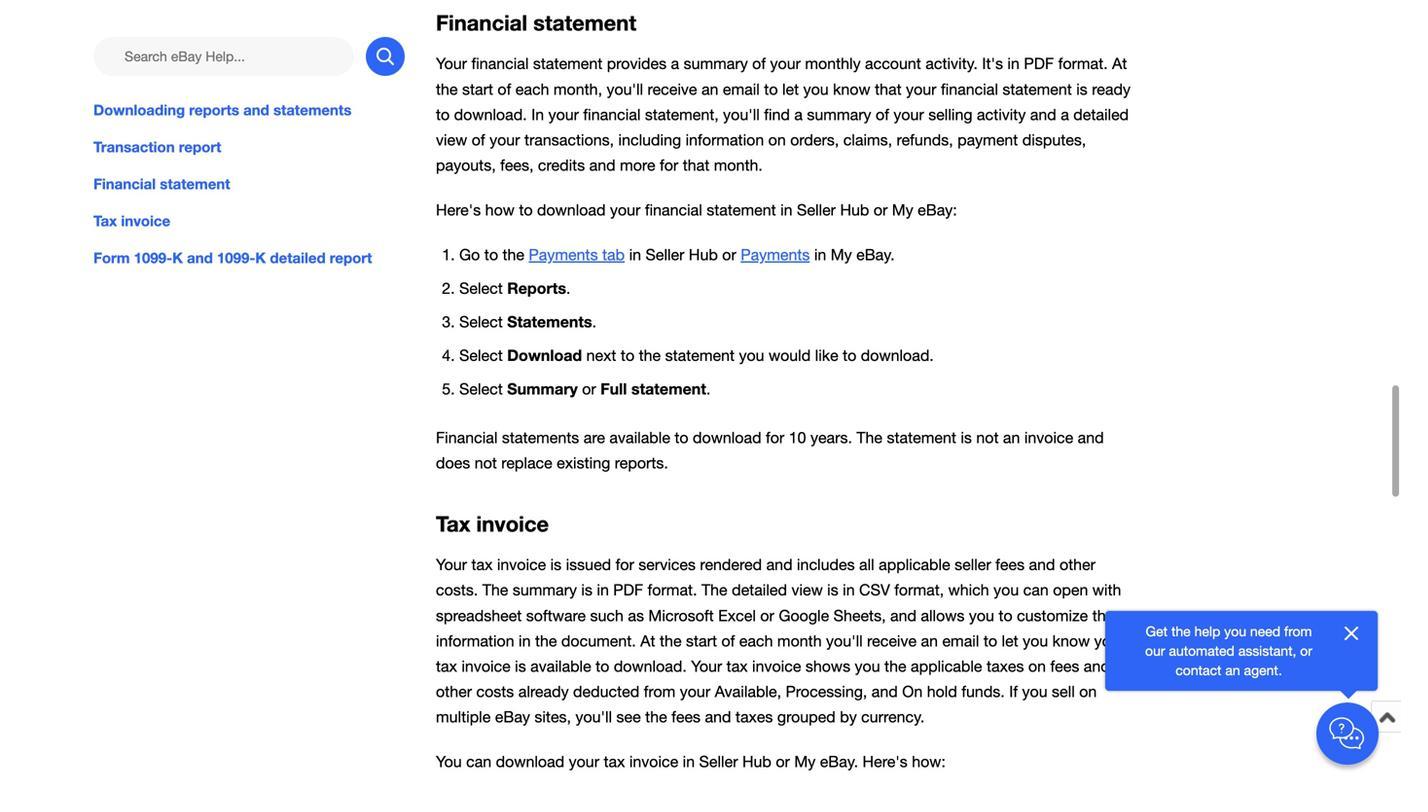 Task type: vqa. For each thing, say whether or not it's contained in the screenshot.
1st listings from right
no



Task type: describe. For each thing, give the bounding box(es) containing it.
my for ebay.
[[831, 246, 852, 264]]

view inside "your financial statement provides a summary of your monthly account activity. it's in pdf format. at the start of each month, you'll receive an email to let you know that your financial statement is ready to download. in your financial statement, you'll find a summary of your selling activity and a detailed view of your transactions, including information on orders, claims, refunds, payment disputes, payouts, fees, credits and more for that month."
[[436, 131, 468, 149]]

1 k from the left
[[172, 249, 183, 267]]

receive inside your tax invoice is issued for services rendered and includes all applicable seller fees and other costs. the summary is in pdf format. the detailed view is in csv format, which you can open with spreadsheet software such as microsoft excel or google sheets, and allows you to customize the information in the document. at the start of each month you'll receive an email to let you know your tax invoice is available to download. your tax invoice shows you the applicable taxes on fees and other costs already deducted from your available, processing, and on hold funds. if you sell on multiple ebay sites, you'll see the fees and taxes grouped by currency.
[[868, 632, 917, 650]]

csv
[[860, 581, 891, 599]]

get the help you need from our automated assistant, or contact an agent.
[[1146, 624, 1313, 679]]

for inside "your financial statement provides a summary of your monthly account activity. it's in pdf format. at the start of each month, you'll receive an email to let you know that your financial statement is ready to download. in your financial statement, you'll find a summary of your selling activity and a detailed view of your transactions, including information on orders, claims, refunds, payment disputes, payouts, fees, credits and more for that month."
[[660, 156, 679, 174]]

funds.
[[962, 683, 1005, 701]]

0 horizontal spatial here's
[[436, 201, 481, 219]]

and inside financial statements are available to download for 10 years. the statement is not an invoice and does not replace existing reports.
[[1078, 429, 1105, 447]]

invoice inside financial statements are available to download for 10 years. the statement is not an invoice and does not replace existing reports.
[[1025, 429, 1074, 447]]

your up fees,
[[490, 131, 520, 149]]

my for ebay:
[[893, 201, 914, 219]]

downloading reports and statements
[[93, 101, 352, 119]]

of up 'find'
[[753, 55, 766, 73]]

0 vertical spatial ebay.
[[857, 246, 895, 264]]

0 vertical spatial summary
[[684, 55, 748, 73]]

ready
[[1093, 80, 1131, 98]]

your tax invoice is issued for services rendered and includes all applicable seller fees and other costs. the summary is in pdf format. the detailed view is in csv format, which you can open with spreadsheet software such as microsoft excel or google sheets, and allows you to customize the information in the document. at the start of each month you'll receive an email to let you know your tax invoice is available to download. your tax invoice shows you the applicable taxes on fees and other costs already deducted from your available, processing, and on hold funds. if you sell on multiple ebay sites, you'll see the fees and taxes grouped by currency.
[[436, 556, 1125, 726]]

our
[[1146, 643, 1166, 659]]

go to the payments tab in seller hub or payments in my ebay.
[[459, 246, 895, 264]]

such
[[590, 607, 624, 625]]

your left monthly on the top of page
[[771, 55, 801, 73]]

email inside your tax invoice is issued for services rendered and includes all applicable seller fees and other costs. the summary is in pdf format. the detailed view is in csv format, which you can open with spreadsheet software such as microsoft excel or google sheets, and allows you to customize the information in the document. at the start of each month you'll receive an email to let you know your tax invoice is available to download. your tax invoice shows you the applicable taxes on fees and other costs already deducted from your available, processing, and on hold funds. if you sell on multiple ebay sites, you'll see the fees and taxes grouped by currency.
[[943, 632, 980, 650]]

0 horizontal spatial financial statement
[[93, 175, 230, 193]]

2 horizontal spatial a
[[1061, 105, 1070, 123]]

contact
[[1176, 662, 1222, 679]]

you'll down the deducted
[[576, 708, 612, 726]]

issued
[[566, 556, 612, 574]]

1 horizontal spatial fees
[[996, 556, 1025, 574]]

would
[[769, 347, 811, 365]]

you inside get the help you need from our automated assistant, or contact an agent.
[[1225, 624, 1247, 640]]

are
[[584, 429, 605, 447]]

software
[[526, 607, 586, 625]]

pdf inside "your financial statement provides a summary of your monthly account activity. it's in pdf format. at the start of each month, you'll receive an email to let you know that your financial statement is ready to download. in your financial statement, you'll find a summary of your selling activity and a detailed view of your transactions, including information on orders, claims, refunds, payment disputes, payouts, fees, credits and more for that month."
[[1024, 55, 1054, 73]]

reports
[[507, 279, 567, 298]]

1 vertical spatial not
[[475, 454, 497, 472]]

0 horizontal spatial the
[[483, 581, 509, 599]]

you inside select download next to the statement you would like to download.
[[739, 347, 765, 365]]

information inside your tax invoice is issued for services rendered and includes all applicable seller fees and other costs. the summary is in pdf format. the detailed view is in csv format, which you can open with spreadsheet software such as microsoft excel or google sheets, and allows you to customize the information in the document. at the start of each month you'll receive an email to let you know your tax invoice is available to download. your tax invoice shows you the applicable taxes on fees and other costs already deducted from your available, processing, and on hold funds. if you sell on multiple ebay sites, you'll see the fees and taxes grouped by currency.
[[436, 632, 515, 650]]

the right see
[[646, 708, 668, 726]]

go
[[459, 246, 480, 264]]

transaction report
[[93, 138, 221, 156]]

select download next to the statement you would like to download.
[[459, 346, 934, 365]]

2 1099- from the left
[[217, 249, 255, 267]]

or inside your tax invoice is issued for services rendered and includes all applicable seller fees and other costs. the summary is in pdf format. the detailed view is in csv format, which you can open with spreadsheet software such as microsoft excel or google sheets, and allows you to customize the information in the document. at the start of each month you'll receive an email to let you know your tax invoice is available to download. your tax invoice shows you the applicable taxes on fees and other costs already deducted from your available, processing, and on hold funds. if you sell on multiple ebay sites, you'll see the fees and taxes grouped by currency.
[[761, 607, 775, 625]]

financial inside financial statements are available to download for 10 years. the statement is not an invoice and does not replace existing reports.
[[436, 429, 498, 447]]

1 vertical spatial can
[[466, 753, 492, 771]]

your up refunds,
[[894, 105, 925, 123]]

0 horizontal spatial seller
[[646, 246, 685, 264]]

2 vertical spatial hub
[[743, 753, 772, 771]]

email inside "your financial statement provides a summary of your monthly account activity. it's in pdf format. at the start of each month, you'll receive an email to let you know that your financial statement is ready to download. in your financial statement, you'll find a summary of your selling activity and a detailed view of your transactions, including information on orders, claims, refunds, payment disputes, payouts, fees, credits and more for that month."
[[723, 80, 760, 98]]

you right which
[[994, 581, 1019, 599]]

to right next
[[621, 347, 635, 365]]

2 horizontal spatial on
[[1080, 683, 1097, 701]]

0 horizontal spatial detailed
[[270, 249, 326, 267]]

1 vertical spatial applicable
[[911, 658, 983, 676]]

need
[[1251, 624, 1281, 640]]

at inside "your financial statement provides a summary of your monthly account activity. it's in pdf format. at the start of each month, you'll receive an email to let you know that your financial statement is ready to download. in your financial statement, you'll find a summary of your selling activity and a detailed view of your transactions, including information on orders, claims, refunds, payment disputes, payouts, fees, credits and more for that month."
[[1113, 55, 1128, 73]]

1 horizontal spatial here's
[[863, 753, 908, 771]]

statements
[[507, 313, 592, 331]]

processing,
[[786, 683, 868, 701]]

0 vertical spatial taxes
[[987, 658, 1025, 676]]

2 horizontal spatial summary
[[807, 105, 872, 123]]

the up select reports .
[[503, 246, 525, 264]]

you'll down sheets,
[[827, 632, 863, 650]]

tax up multiple
[[436, 658, 457, 676]]

rendered
[[700, 556, 762, 574]]

of up claims,
[[876, 105, 890, 123]]

0 vertical spatial other
[[1060, 556, 1096, 574]]

from inside your tax invoice is issued for services rendered and includes all applicable seller fees and other costs. the summary is in pdf format. the detailed view is in csv format, which you can open with spreadsheet software such as microsoft excel or google sheets, and allows you to customize the information in the document. at the start of each month you'll receive an email to let you know your tax invoice is available to download. your tax invoice shows you the applicable taxes on fees and other costs already deducted from your available, processing, and on hold funds. if you sell on multiple ebay sites, you'll see the fees and taxes grouped by currency.
[[644, 683, 676, 701]]

an inside your tax invoice is issued for services rendered and includes all applicable seller fees and other costs. the summary is in pdf format. the detailed view is in csv format, which you can open with spreadsheet software such as microsoft excel or google sheets, and allows you to customize the information in the document. at the start of each month you'll receive an email to let you know your tax invoice is available to download. your tax invoice shows you the applicable taxes on fees and other costs already deducted from your available, processing, and on hold funds. if you sell on multiple ebay sites, you'll see the fees and taxes grouped by currency.
[[921, 632, 938, 650]]

available,
[[715, 683, 782, 701]]

tax up the costs.
[[472, 556, 493, 574]]

allows
[[921, 607, 965, 625]]

0 vertical spatial tax
[[93, 212, 117, 230]]

2 horizontal spatial fees
[[1051, 658, 1080, 676]]

you down which
[[969, 607, 995, 625]]

tax up the available,
[[727, 658, 748, 676]]

Search eBay Help... text field
[[93, 37, 354, 76]]

includes
[[797, 556, 855, 574]]

services
[[639, 556, 696, 574]]

2 vertical spatial download
[[496, 753, 565, 771]]

activity
[[977, 105, 1026, 123]]

provides
[[607, 55, 667, 73]]

statement down select download next to the statement you would like to download.
[[632, 380, 707, 398]]

available inside your tax invoice is issued for services rendered and includes all applicable seller fees and other costs. the summary is in pdf format. the detailed view is in csv format, which you can open with spreadsheet software such as microsoft excel or google sheets, and allows you to customize the information in the document. at the start of each month you'll receive an email to let you know your tax invoice is available to download. your tax invoice shows you the applicable taxes on fees and other costs already deducted from your available, processing, and on hold funds. if you sell on multiple ebay sites, you'll see the fees and taxes grouped by currency.
[[531, 658, 592, 676]]

downloading
[[93, 101, 185, 119]]

the down software
[[535, 632, 557, 650]]

sites,
[[535, 708, 571, 726]]

1 vertical spatial financial
[[93, 175, 156, 193]]

1 horizontal spatial a
[[795, 105, 803, 123]]

for inside financial statements are available to download for 10 years. the statement is not an invoice and does not replace existing reports.
[[766, 429, 785, 447]]

you'll down 'provides'
[[607, 80, 644, 98]]

your up tab
[[610, 201, 641, 219]]

transactions,
[[525, 131, 614, 149]]

deducted
[[573, 683, 640, 701]]

0 horizontal spatial that
[[683, 156, 710, 174]]

0 vertical spatial report
[[179, 138, 221, 156]]

sell
[[1052, 683, 1075, 701]]

customize
[[1017, 607, 1089, 625]]

format. inside "your financial statement provides a summary of your monthly account activity. it's in pdf format. at the start of each month, you'll receive an email to let you know that your financial statement is ready to download. in your financial statement, you'll find a summary of your selling activity and a detailed view of your transactions, including information on orders, claims, refunds, payment disputes, payouts, fees, credits and more for that month."
[[1059, 55, 1108, 73]]

1 horizontal spatial financial statement
[[436, 10, 637, 35]]

10
[[789, 429, 807, 447]]

format,
[[895, 581, 944, 599]]

form
[[93, 249, 130, 267]]

refunds,
[[897, 131, 954, 149]]

1 vertical spatial hub
[[689, 246, 718, 264]]

like
[[815, 347, 839, 365]]

2 horizontal spatial hub
[[841, 201, 870, 219]]

select inside select summary or full statement .
[[459, 380, 503, 398]]

years.
[[811, 429, 853, 447]]

0 vertical spatial download
[[537, 201, 606, 219]]

download. inside "your financial statement provides a summary of your monthly account activity. it's in pdf format. at the start of each month, you'll receive an email to let you know that your financial statement is ready to download. in your financial statement, you'll find a summary of your selling activity and a detailed view of your transactions, including information on orders, claims, refunds, payment disputes, payouts, fees, credits and more for that month."
[[454, 105, 527, 123]]

2 vertical spatial your
[[691, 658, 723, 676]]

microsoft
[[649, 607, 714, 625]]

an inside "your financial statement provides a summary of your monthly account activity. it's in pdf format. at the start of each month, you'll receive an email to let you know that your financial statement is ready to download. in your financial statement, you'll find a summary of your selling activity and a detailed view of your transactions, including information on orders, claims, refunds, payment disputes, payouts, fees, credits and more for that month."
[[702, 80, 719, 98]]

1 vertical spatial tax
[[436, 511, 471, 537]]

google
[[779, 607, 830, 625]]

summary
[[507, 380, 578, 398]]

. for reports
[[567, 280, 571, 298]]

all
[[860, 556, 875, 574]]

available inside financial statements are available to download for 10 years. the statement is not an invoice and does not replace existing reports.
[[610, 429, 671, 447]]

1 horizontal spatial tax invoice
[[436, 511, 549, 537]]

get the help you need from our automated assistant, or contact an agent. tooltip
[[1137, 622, 1322, 680]]

ebay:
[[918, 201, 958, 219]]

tax invoice link
[[93, 210, 405, 232]]

assistant,
[[1239, 643, 1297, 659]]

your down sites,
[[569, 753, 600, 771]]

disputes,
[[1023, 131, 1087, 149]]

format. inside your tax invoice is issued for services rendered and includes all applicable seller fees and other costs. the summary is in pdf format. the detailed view is in csv format, which you can open with spreadsheet software such as microsoft excel or google sheets, and allows you to customize the information in the document. at the start of each month you'll receive an email to let you know your tax invoice is available to download. your tax invoice shows you the applicable taxes on fees and other costs already deducted from your available, processing, and on hold funds. if you sell on multiple ebay sites, you'll see the fees and taxes grouped by currency.
[[648, 581, 698, 599]]

currency.
[[862, 708, 925, 726]]

1 vertical spatial report
[[330, 249, 372, 267]]

statement up activity
[[1003, 80, 1073, 98]]

see
[[617, 708, 641, 726]]

1 payments from the left
[[529, 246, 598, 264]]

1 horizontal spatial the
[[702, 581, 728, 599]]

you right if
[[1023, 683, 1048, 701]]

here's how to download your financial statement in seller hub or my ebay:
[[436, 201, 958, 219]]

replace
[[502, 454, 553, 472]]

0 horizontal spatial taxes
[[736, 708, 773, 726]]

of up payouts,
[[472, 131, 485, 149]]

let inside "your financial statement provides a summary of your monthly account activity. it's in pdf format. at the start of each month, you'll receive an email to let you know that your financial statement is ready to download. in your financial statement, you'll find a summary of your selling activity and a detailed view of your transactions, including information on orders, claims, refunds, payment disputes, payouts, fees, credits and more for that month."
[[783, 80, 799, 98]]

0 horizontal spatial my
[[795, 753, 816, 771]]

if
[[1010, 683, 1018, 701]]

tab
[[603, 246, 625, 264]]

your down "account"
[[906, 80, 937, 98]]

download. inside select download next to the statement you would like to download.
[[861, 347, 934, 365]]

statement inside financial statements are available to download for 10 years. the statement is not an invoice and does not replace existing reports.
[[887, 429, 957, 447]]

the inside select download next to the statement you would like to download.
[[639, 347, 661, 365]]

financial statement link
[[93, 173, 405, 195]]

to up the deducted
[[596, 658, 610, 676]]

the inside "your financial statement provides a summary of your monthly account activity. it's in pdf format. at the start of each month, you'll receive an email to let you know that your financial statement is ready to download. in your financial statement, you'll find a summary of your selling activity and a detailed view of your transactions, including information on orders, claims, refunds, payment disputes, payouts, fees, credits and more for that month."
[[436, 80, 458, 98]]

activity.
[[926, 55, 978, 73]]

to up payouts,
[[436, 105, 450, 123]]

month
[[778, 632, 822, 650]]

get
[[1146, 624, 1168, 640]]

your left our on the right bottom
[[1095, 632, 1125, 650]]

with
[[1093, 581, 1122, 599]]

or down grouped
[[776, 753, 790, 771]]

costs.
[[436, 581, 478, 599]]

find
[[764, 105, 790, 123]]

information inside "your financial statement provides a summary of your monthly account activity. it's in pdf format. at the start of each month, you'll receive an email to let you know that your financial statement is ready to download. in your financial statement, you'll find a summary of your selling activity and a detailed view of your transactions, including information on orders, claims, refunds, payment disputes, payouts, fees, credits and more for that month."
[[686, 131, 764, 149]]

month,
[[554, 80, 603, 98]]

0 vertical spatial applicable
[[879, 556, 951, 574]]

statement,
[[645, 105, 719, 123]]

transaction
[[93, 138, 175, 156]]

the down with in the bottom of the page
[[1093, 607, 1115, 625]]

statements inside financial statements are available to download for 10 years. the statement is not an invoice and does not replace existing reports.
[[502, 429, 580, 447]]

payments link
[[741, 246, 810, 264]]

orders,
[[791, 131, 839, 149]]

seller
[[955, 556, 992, 574]]

fees,
[[500, 156, 534, 174]]

select reports .
[[459, 279, 571, 298]]

agent.
[[1245, 662, 1283, 679]]

0 vertical spatial statements
[[274, 101, 352, 119]]

statement up month,
[[533, 55, 603, 73]]

to up the funds.
[[984, 632, 998, 650]]

select summary or full statement .
[[459, 380, 711, 398]]

document.
[[562, 632, 636, 650]]

hold
[[927, 683, 958, 701]]

0 horizontal spatial a
[[671, 55, 680, 73]]

reports.
[[615, 454, 669, 472]]

open
[[1054, 581, 1089, 599]]

next
[[587, 347, 617, 365]]

automated
[[1170, 643, 1235, 659]]



Task type: locate. For each thing, give the bounding box(es) containing it.
you
[[436, 753, 462, 771]]

select for reports
[[459, 280, 503, 298]]

multiple
[[436, 708, 491, 726]]

1099-
[[134, 249, 172, 267], [217, 249, 255, 267]]

from right need
[[1285, 624, 1313, 640]]

account
[[865, 55, 922, 73]]

statement left would
[[665, 347, 735, 365]]

. inside "select statements ."
[[592, 313, 597, 331]]

1 horizontal spatial at
[[1113, 55, 1128, 73]]

0 vertical spatial here's
[[436, 201, 481, 219]]

0 horizontal spatial start
[[462, 80, 494, 98]]

reports
[[189, 101, 239, 119]]

1 vertical spatial .
[[592, 313, 597, 331]]

the up "spreadsheet"
[[483, 581, 509, 599]]

0 vertical spatial hub
[[841, 201, 870, 219]]

2 horizontal spatial the
[[857, 429, 883, 447]]

the up payouts,
[[436, 80, 458, 98]]

or inside select summary or full statement .
[[582, 380, 596, 398]]

start inside your tax invoice is issued for services rendered and includes all applicable seller fees and other costs. the summary is in pdf format. the detailed view is in csv format, which you can open with spreadsheet software such as microsoft excel or google sheets, and allows you to customize the information in the document. at the start of each month you'll receive an email to let you know your tax invoice is available to download. your tax invoice shows you the applicable taxes on fees and other costs already deducted from your available, processing, and on hold funds. if you sell on multiple ebay sites, you'll see the fees and taxes grouped by currency.
[[686, 632, 717, 650]]

1 horizontal spatial detailed
[[732, 581, 788, 599]]

know down customize
[[1053, 632, 1091, 650]]

at inside your tax invoice is issued for services rendered and includes all applicable seller fees and other costs. the summary is in pdf format. the detailed view is in csv format, which you can open with spreadsheet software such as microsoft excel or google sheets, and allows you to customize the information in the document. at the start of each month you'll receive an email to let you know your tax invoice is available to download. your tax invoice shows you the applicable taxes on fees and other costs already deducted from your available, processing, and on hold funds. if you sell on multiple ebay sites, you'll see the fees and taxes grouped by currency.
[[641, 632, 656, 650]]

applicable up hold
[[911, 658, 983, 676]]

email down allows
[[943, 632, 980, 650]]

. for statements
[[592, 313, 597, 331]]

1 horizontal spatial let
[[1002, 632, 1019, 650]]

the inside financial statements are available to download for 10 years. the statement is not an invoice and does not replace existing reports.
[[857, 429, 883, 447]]

select down go
[[459, 280, 503, 298]]

hub down the available,
[[743, 753, 772, 771]]

credits
[[538, 156, 585, 174]]

1 1099- from the left
[[134, 249, 172, 267]]

at
[[1113, 55, 1128, 73], [641, 632, 656, 650]]

an inside financial statements are available to download for 10 years. the statement is not an invoice and does not replace existing reports.
[[1004, 429, 1021, 447]]

here's left 'how:'
[[863, 753, 908, 771]]

let inside your tax invoice is issued for services rendered and includes all applicable seller fees and other costs. the summary is in pdf format. the detailed view is in csv format, which you can open with spreadsheet software such as microsoft excel or google sheets, and allows you to customize the information in the document. at the start of each month you'll receive an email to let you know your tax invoice is available to download. your tax invoice shows you the applicable taxes on fees and other costs already deducted from your available, processing, and on hold funds. if you sell on multiple ebay sites, you'll see the fees and taxes grouped by currency.
[[1002, 632, 1019, 650]]

.
[[567, 280, 571, 298], [592, 313, 597, 331], [707, 380, 711, 398]]

invoice inside tax invoice link
[[121, 212, 171, 230]]

detailed inside your tax invoice is issued for services rendered and includes all applicable seller fees and other costs. the summary is in pdf format. the detailed view is in csv format, which you can open with spreadsheet software such as microsoft excel or google sheets, and allows you to customize the information in the document. at the start of each month you'll receive an email to let you know your tax invoice is available to download. your tax invoice shows you the applicable taxes on fees and other costs already deducted from your available, processing, and on hold funds. if you sell on multiple ebay sites, you'll see the fees and taxes grouped by currency.
[[732, 581, 788, 599]]

applicable up "format,"
[[879, 556, 951, 574]]

4 select from the top
[[459, 380, 503, 398]]

financial statement down 'transaction report'
[[93, 175, 230, 193]]

you down customize
[[1023, 632, 1049, 650]]

is inside "your financial statement provides a summary of your monthly account activity. it's in pdf format. at the start of each month, you'll receive an email to let you know that your financial statement is ready to download. in your financial statement, you'll find a summary of your selling activity and a detailed view of your transactions, including information on orders, claims, refunds, payment disputes, payouts, fees, credits and more for that month."
[[1077, 80, 1088, 98]]

0 horizontal spatial tax invoice
[[93, 212, 171, 230]]

statement up 'provides'
[[534, 10, 637, 35]]

pdf
[[1024, 55, 1054, 73], [614, 581, 644, 599]]

0 vertical spatial let
[[783, 80, 799, 98]]

statement inside select download next to the statement you would like to download.
[[665, 347, 735, 365]]

your right in
[[549, 105, 579, 123]]

you'll
[[607, 80, 644, 98], [723, 105, 760, 123], [827, 632, 863, 650], [576, 708, 612, 726]]

my left the ebay:
[[893, 201, 914, 219]]

to inside financial statements are available to download for 10 years. the statement is not an invoice and does not replace existing reports.
[[675, 429, 689, 447]]

summary up software
[[513, 581, 577, 599]]

my
[[893, 201, 914, 219], [831, 246, 852, 264], [795, 753, 816, 771]]

1 vertical spatial statements
[[502, 429, 580, 447]]

statement down month.
[[707, 201, 777, 219]]

is inside financial statements are available to download for 10 years. the statement is not an invoice and does not replace existing reports.
[[961, 429, 972, 447]]

of left month,
[[498, 80, 511, 98]]

1 horizontal spatial 1099-
[[217, 249, 255, 267]]

it's
[[983, 55, 1004, 73]]

information
[[686, 131, 764, 149], [436, 632, 515, 650]]

in
[[532, 105, 544, 123]]

to right like
[[843, 347, 857, 365]]

0 horizontal spatial let
[[783, 80, 799, 98]]

the inside get the help you need from our automated assistant, or contact an agent.
[[1172, 624, 1191, 640]]

receive
[[648, 80, 698, 98], [868, 632, 917, 650]]

you right shows
[[855, 658, 881, 676]]

does
[[436, 454, 470, 472]]

1 horizontal spatial not
[[977, 429, 999, 447]]

or left payments link
[[723, 246, 737, 264]]

0 vertical spatial start
[[462, 80, 494, 98]]

0 horizontal spatial hub
[[689, 246, 718, 264]]

0 horizontal spatial fees
[[672, 708, 701, 726]]

can inside your tax invoice is issued for services rendered and includes all applicable seller fees and other costs. the summary is in pdf format. the detailed view is in csv format, which you can open with spreadsheet software such as microsoft excel or google sheets, and allows you to customize the information in the document. at the start of each month you'll receive an email to let you know your tax invoice is available to download. your tax invoice shows you the applicable taxes on fees and other costs already deducted from your available, processing, and on hold funds. if you sell on multiple ebay sites, you'll see the fees and taxes grouped by currency.
[[1024, 581, 1049, 599]]

taxes down the available,
[[736, 708, 773, 726]]

0 vertical spatial .
[[567, 280, 571, 298]]

download left 10
[[693, 429, 762, 447]]

0 vertical spatial tax invoice
[[93, 212, 171, 230]]

financial statement
[[436, 10, 637, 35], [93, 175, 230, 193]]

tax invoice up form
[[93, 212, 171, 230]]

statements
[[274, 101, 352, 119], [502, 429, 580, 447]]

2 horizontal spatial detailed
[[1074, 105, 1129, 123]]

ebay.
[[857, 246, 895, 264], [820, 753, 859, 771]]

seller down the available,
[[700, 753, 738, 771]]

information up month.
[[686, 131, 764, 149]]

by
[[840, 708, 857, 726]]

1 horizontal spatial format.
[[1059, 55, 1108, 73]]

select down select reports .
[[459, 313, 503, 331]]

you right help
[[1225, 624, 1247, 640]]

on inside "your financial statement provides a summary of your monthly account activity. it's in pdf format. at the start of each month, you'll receive an email to let you know that your financial statement is ready to download. in your financial statement, you'll find a summary of your selling activity and a detailed view of your transactions, including information on orders, claims, refunds, payment disputes, payouts, fees, credits and more for that month."
[[769, 131, 786, 149]]

a right 'find'
[[795, 105, 803, 123]]

from inside get the help you need from our automated assistant, or contact an agent.
[[1285, 624, 1313, 640]]

fees
[[996, 556, 1025, 574], [1051, 658, 1080, 676], [672, 708, 701, 726]]

more
[[620, 156, 656, 174]]

your for your financial statement provides a summary of your monthly account activity. it's in pdf format. at the start of each month, you'll receive an email to let you know that your financial statement is ready to download. in your financial statement, you'll find a summary of your selling activity and a detailed view of your transactions, including information on orders, claims, refunds, payment disputes, payouts, fees, credits and more for that month.
[[436, 55, 467, 73]]

. inside select reports .
[[567, 280, 571, 298]]

including
[[619, 131, 682, 149]]

each inside "your financial statement provides a summary of your monthly account activity. it's in pdf format. at the start of each month, you'll receive an email to let you know that your financial statement is ready to download. in your financial statement, you'll find a summary of your selling activity and a detailed view of your transactions, including information on orders, claims, refunds, payment disputes, payouts, fees, credits and more for that month."
[[516, 80, 550, 98]]

a
[[671, 55, 680, 73], [795, 105, 803, 123], [1061, 105, 1070, 123]]

1 vertical spatial download.
[[861, 347, 934, 365]]

format. down services
[[648, 581, 698, 599]]

receive up the statement,
[[648, 80, 698, 98]]

2 vertical spatial fees
[[672, 708, 701, 726]]

1 vertical spatial ebay.
[[820, 753, 859, 771]]

select inside select reports .
[[459, 280, 503, 298]]

tax invoice down replace at bottom
[[436, 511, 549, 537]]

the right next
[[639, 347, 661, 365]]

download inside financial statements are available to download for 10 years. the statement is not an invoice and does not replace existing reports.
[[693, 429, 762, 447]]

fees right seller
[[996, 556, 1025, 574]]

of down excel
[[722, 632, 735, 650]]

0 vertical spatial your
[[436, 55, 467, 73]]

to right go
[[485, 246, 498, 264]]

0 vertical spatial at
[[1113, 55, 1128, 73]]

to down select download next to the statement you would like to download.
[[675, 429, 689, 447]]

in inside "your financial statement provides a summary of your monthly account activity. it's in pdf format. at the start of each month, you'll receive an email to let you know that your financial statement is ready to download. in your financial statement, you'll find a summary of your selling activity and a detailed view of your transactions, including information on orders, claims, refunds, payment disputes, payouts, fees, credits and more for that month."
[[1008, 55, 1020, 73]]

1 vertical spatial financial statement
[[93, 175, 230, 193]]

0 vertical spatial my
[[893, 201, 914, 219]]

3 select from the top
[[459, 347, 503, 365]]

select inside select download next to the statement you would like to download.
[[459, 347, 503, 365]]

1099- down tax invoice link
[[217, 249, 255, 267]]

1 vertical spatial on
[[1029, 658, 1047, 676]]

0 horizontal spatial other
[[436, 683, 472, 701]]

2 payments from the left
[[741, 246, 810, 264]]

1 horizontal spatial email
[[943, 632, 980, 650]]

you
[[804, 80, 829, 98], [739, 347, 765, 365], [994, 581, 1019, 599], [969, 607, 995, 625], [1225, 624, 1247, 640], [1023, 632, 1049, 650], [855, 658, 881, 676], [1023, 683, 1048, 701]]

tax
[[93, 212, 117, 230], [436, 511, 471, 537]]

1 vertical spatial let
[[1002, 632, 1019, 650]]

0 vertical spatial not
[[977, 429, 999, 447]]

0 horizontal spatial at
[[641, 632, 656, 650]]

0 horizontal spatial pdf
[[614, 581, 644, 599]]

sheets,
[[834, 607, 886, 625]]

0 vertical spatial financial
[[436, 10, 528, 35]]

taxes
[[987, 658, 1025, 676], [736, 708, 773, 726]]

1 vertical spatial that
[[683, 156, 710, 174]]

an
[[702, 80, 719, 98], [1004, 429, 1021, 447], [921, 632, 938, 650], [1226, 662, 1241, 679]]

0 vertical spatial for
[[660, 156, 679, 174]]

1 vertical spatial information
[[436, 632, 515, 650]]

1 horizontal spatial pdf
[[1024, 55, 1054, 73]]

to right how
[[519, 201, 533, 219]]

0 horizontal spatial each
[[516, 80, 550, 98]]

. down select download next to the statement you would like to download.
[[707, 380, 711, 398]]

the up the on
[[885, 658, 907, 676]]

email up month.
[[723, 80, 760, 98]]

an inside get the help you need from our automated assistant, or contact an agent.
[[1226, 662, 1241, 679]]

grouped
[[778, 708, 836, 726]]

download. up the deducted
[[614, 658, 687, 676]]

here's left how
[[436, 201, 481, 219]]

in
[[1008, 55, 1020, 73], [781, 201, 793, 219], [629, 246, 642, 264], [815, 246, 827, 264], [597, 581, 609, 599], [843, 581, 855, 599], [519, 632, 531, 650], [683, 753, 695, 771]]

2 select from the top
[[459, 313, 503, 331]]

excel
[[719, 607, 756, 625]]

know
[[833, 80, 871, 98], [1053, 632, 1091, 650]]

you'll left 'find'
[[723, 105, 760, 123]]

. up next
[[592, 313, 597, 331]]

1 vertical spatial view
[[792, 581, 823, 599]]

you inside "your financial statement provides a summary of your monthly account activity. it's in pdf format. at the start of each month, you'll receive an email to let you know that your financial statement is ready to download. in your financial statement, you'll find a summary of your selling activity and a detailed view of your transactions, including information on orders, claims, refunds, payment disputes, payouts, fees, credits and more for that month."
[[804, 80, 829, 98]]

select inside "select statements ."
[[459, 313, 503, 331]]

can
[[1024, 581, 1049, 599], [466, 753, 492, 771]]

the down rendered
[[702, 581, 728, 599]]

pdf right it's on the right of page
[[1024, 55, 1054, 73]]

0 horizontal spatial .
[[567, 280, 571, 298]]

financial statements are available to download for 10 years. the statement is not an invoice and does not replace existing reports.
[[436, 429, 1105, 472]]

already
[[519, 683, 569, 701]]

transaction report link
[[93, 136, 405, 158]]

your financial statement provides a summary of your monthly account activity. it's in pdf format. at the start of each month, you'll receive an email to let you know that your financial statement is ready to download. in your financial statement, you'll find a summary of your selling activity and a detailed view of your transactions, including information on orders, claims, refunds, payment disputes, payouts, fees, credits and more for that month.
[[436, 55, 1131, 174]]

you down monthly on the top of page
[[804, 80, 829, 98]]

0 horizontal spatial 1099-
[[134, 249, 172, 267]]

let up 'find'
[[783, 80, 799, 98]]

your inside "your financial statement provides a summary of your monthly account activity. it's in pdf format. at the start of each month, you'll receive an email to let you know that your financial statement is ready to download. in your financial statement, you'll find a summary of your selling activity and a detailed view of your transactions, including information on orders, claims, refunds, payment disputes, payouts, fees, credits and more for that month."
[[436, 55, 467, 73]]

download down ebay
[[496, 753, 565, 771]]

0 horizontal spatial available
[[531, 658, 592, 676]]

form 1099-k and 1099-k detailed report link
[[93, 247, 405, 269]]

start inside "your financial statement provides a summary of your monthly account activity. it's in pdf format. at the start of each month, you'll receive an email to let you know that your financial statement is ready to download. in your financial statement, you'll find a summary of your selling activity and a detailed view of your transactions, including information on orders, claims, refunds, payment disputes, payouts, fees, credits and more for that month."
[[462, 80, 494, 98]]

tax invoice
[[93, 212, 171, 230], [436, 511, 549, 537]]

0 vertical spatial can
[[1024, 581, 1049, 599]]

2 vertical spatial financial
[[436, 429, 498, 447]]

2 k from the left
[[255, 249, 266, 267]]

and
[[244, 101, 269, 119], [1031, 105, 1057, 123], [590, 156, 616, 174], [187, 249, 213, 267], [1078, 429, 1105, 447], [767, 556, 793, 574], [1030, 556, 1056, 574], [891, 607, 917, 625], [1084, 658, 1111, 676], [872, 683, 898, 701], [705, 708, 732, 726]]

or inside get the help you need from our automated assistant, or contact an agent.
[[1301, 643, 1313, 659]]

1 vertical spatial summary
[[807, 105, 872, 123]]

0 horizontal spatial tax
[[93, 212, 117, 230]]

payments down here's how to download your financial statement in seller hub or my ebay:
[[741, 246, 810, 264]]

how
[[485, 201, 515, 219]]

seller up payments link
[[797, 201, 836, 219]]

financial
[[472, 55, 529, 73], [941, 80, 999, 98], [584, 105, 641, 123], [645, 201, 703, 219]]

2 vertical spatial for
[[616, 556, 635, 574]]

your for your tax invoice is issued for services rendered and includes all applicable seller fees and other costs. the summary is in pdf format. the detailed view is in csv format, which you can open with spreadsheet software such as microsoft excel or google sheets, and allows you to customize the information in the document. at the start of each month you'll receive an email to let you know your tax invoice is available to download. your tax invoice shows you the applicable taxes on fees and other costs already deducted from your available, processing, and on hold funds. if you sell on multiple ebay sites, you'll see the fees and taxes grouped by currency.
[[436, 556, 467, 574]]

1 horizontal spatial taxes
[[987, 658, 1025, 676]]

k down tax invoice link
[[255, 249, 266, 267]]

know inside your tax invoice is issued for services rendered and includes all applicable seller fees and other costs. the summary is in pdf format. the detailed view is in csv format, which you can open with spreadsheet software such as microsoft excel or google sheets, and allows you to customize the information in the document. at the start of each month you'll receive an email to let you know your tax invoice is available to download. your tax invoice shows you the applicable taxes on fees and other costs already deducted from your available, processing, and on hold funds. if you sell on multiple ebay sites, you'll see the fees and taxes grouped by currency.
[[1053, 632, 1091, 650]]

for left 10
[[766, 429, 785, 447]]

financial statement up month,
[[436, 10, 637, 35]]

start down microsoft
[[686, 632, 717, 650]]

tax down does
[[436, 511, 471, 537]]

download. inside your tax invoice is issued for services rendered and includes all applicable seller fees and other costs. the summary is in pdf format. the detailed view is in csv format, which you can open with spreadsheet software such as microsoft excel or google sheets, and allows you to customize the information in the document. at the start of each month you'll receive an email to let you know your tax invoice is available to download. your tax invoice shows you the applicable taxes on fees and other costs already deducted from your available, processing, and on hold funds. if you sell on multiple ebay sites, you'll see the fees and taxes grouped by currency.
[[614, 658, 687, 676]]

view up the google
[[792, 581, 823, 599]]

1 horizontal spatial hub
[[743, 753, 772, 771]]

2 vertical spatial summary
[[513, 581, 577, 599]]

2 horizontal spatial for
[[766, 429, 785, 447]]

your left the available,
[[680, 683, 711, 701]]

my right payments link
[[831, 246, 852, 264]]

available up the reports.
[[610, 429, 671, 447]]

full
[[601, 380, 627, 398]]

0 vertical spatial that
[[875, 80, 902, 98]]

downloading reports and statements link
[[93, 99, 405, 121]]

detailed down tax invoice link
[[270, 249, 326, 267]]

receive inside "your financial statement provides a summary of your monthly account activity. it's in pdf format. at the start of each month, you'll receive an email to let you know that your financial statement is ready to download. in your financial statement, you'll find a summary of your selling activity and a detailed view of your transactions, including information on orders, claims, refunds, payment disputes, payouts, fees, credits and more for that month."
[[648, 80, 698, 98]]

1 select from the top
[[459, 280, 503, 298]]

monthly
[[805, 55, 861, 73]]

0 horizontal spatial report
[[179, 138, 221, 156]]

1 horizontal spatial seller
[[700, 753, 738, 771]]

start up payouts,
[[462, 80, 494, 98]]

taxes up if
[[987, 658, 1025, 676]]

not
[[977, 429, 999, 447], [475, 454, 497, 472]]

for right "issued"
[[616, 556, 635, 574]]

summary inside your tax invoice is issued for services rendered and includes all applicable seller fees and other costs. the summary is in pdf format. the detailed view is in csv format, which you can open with spreadsheet software such as microsoft excel or google sheets, and allows you to customize the information in the document. at the start of each month you'll receive an email to let you know your tax invoice is available to download. your tax invoice shows you the applicable taxes on fees and other costs already deducted from your available, processing, and on hold funds. if you sell on multiple ebay sites, you'll see the fees and taxes grouped by currency.
[[513, 581, 577, 599]]

. down payments tab link
[[567, 280, 571, 298]]

0 horizontal spatial view
[[436, 131, 468, 149]]

1 horizontal spatial from
[[1285, 624, 1313, 640]]

. inside select summary or full statement .
[[707, 380, 711, 398]]

detailed down ready
[[1074, 105, 1129, 123]]

to up 'find'
[[764, 80, 778, 98]]

1 vertical spatial here's
[[863, 753, 908, 771]]

claims,
[[844, 131, 893, 149]]

1 horizontal spatial .
[[592, 313, 597, 331]]

the
[[857, 429, 883, 447], [483, 581, 509, 599], [702, 581, 728, 599]]

for inside your tax invoice is issued for services rendered and includes all applicable seller fees and other costs. the summary is in pdf format. the detailed view is in csv format, which you can open with spreadsheet software such as microsoft excel or google sheets, and allows you to customize the information in the document. at the start of each month you'll receive an email to let you know your tax invoice is available to download. your tax invoice shows you the applicable taxes on fees and other costs already deducted from your available, processing, and on hold funds. if you sell on multiple ebay sites, you'll see the fees and taxes grouped by currency.
[[616, 556, 635, 574]]

seller right tab
[[646, 246, 685, 264]]

1 horizontal spatial on
[[1029, 658, 1047, 676]]

financial
[[436, 10, 528, 35], [93, 175, 156, 193], [436, 429, 498, 447]]

select for download
[[459, 347, 503, 365]]

other
[[1060, 556, 1096, 574], [436, 683, 472, 701]]

tax
[[472, 556, 493, 574], [436, 658, 457, 676], [727, 658, 748, 676], [604, 753, 625, 771]]

0 horizontal spatial from
[[644, 683, 676, 701]]

0 vertical spatial seller
[[797, 201, 836, 219]]

1 horizontal spatial summary
[[684, 55, 748, 73]]

know inside "your financial statement provides a summary of your monthly account activity. it's in pdf format. at the start of each month, you'll receive an email to let you know that your financial statement is ready to download. in your financial statement, you'll find a summary of your selling activity and a detailed view of your transactions, including information on orders, claims, refunds, payment disputes, payouts, fees, credits and more for that month."
[[833, 80, 871, 98]]

1 horizontal spatial receive
[[868, 632, 917, 650]]

1 vertical spatial for
[[766, 429, 785, 447]]

help
[[1195, 624, 1221, 640]]

1 horizontal spatial view
[[792, 581, 823, 599]]

payment
[[958, 131, 1019, 149]]

at up ready
[[1113, 55, 1128, 73]]

pdf inside your tax invoice is issued for services rendered and includes all applicable seller fees and other costs. the summary is in pdf format. the detailed view is in csv format, which you can open with spreadsheet software such as microsoft excel or google sheets, and allows you to customize the information in the document. at the start of each month you'll receive an email to let you know your tax invoice is available to download. your tax invoice shows you the applicable taxes on fees and other costs already deducted from your available, processing, and on hold funds. if you sell on multiple ebay sites, you'll see the fees and taxes grouped by currency.
[[614, 581, 644, 599]]

detailed up excel
[[732, 581, 788, 599]]

1 horizontal spatial my
[[831, 246, 852, 264]]

1 horizontal spatial tax
[[436, 511, 471, 537]]

of inside your tax invoice is issued for services rendered and includes all applicable seller fees and other costs. the summary is in pdf format. the detailed view is in csv format, which you can open with spreadsheet software such as microsoft excel or google sheets, and allows you to customize the information in the document. at the start of each month you'll receive an email to let you know your tax invoice is available to download. your tax invoice shows you the applicable taxes on fees and other costs already deducted from your available, processing, and on hold funds. if you sell on multiple ebay sites, you'll see the fees and taxes grouped by currency.
[[722, 632, 735, 650]]

know down monthly on the top of page
[[833, 80, 871, 98]]

as
[[628, 607, 644, 625]]

2 vertical spatial download.
[[614, 658, 687, 676]]

detailed inside "your financial statement provides a summary of your monthly account activity. it's in pdf format. at the start of each month, you'll receive an email to let you know that your financial statement is ready to download. in your financial statement, you'll find a summary of your selling activity and a detailed view of your transactions, including information on orders, claims, refunds, payment disputes, payouts, fees, credits and more for that month."
[[1074, 105, 1129, 123]]

payments up reports
[[529, 246, 598, 264]]

for
[[660, 156, 679, 174], [766, 429, 785, 447], [616, 556, 635, 574]]

statements up replace at bottom
[[502, 429, 580, 447]]

k right form
[[172, 249, 183, 267]]

my down grouped
[[795, 753, 816, 771]]

or left the ebay:
[[874, 201, 888, 219]]

payments tab link
[[529, 246, 625, 264]]

each inside your tax invoice is issued for services rendered and includes all applicable seller fees and other costs. the summary is in pdf format. the detailed view is in csv format, which you can open with spreadsheet software such as microsoft excel or google sheets, and allows you to customize the information in the document. at the start of each month you'll receive an email to let you know your tax invoice is available to download. your tax invoice shows you the applicable taxes on fees and other costs already deducted from your available, processing, and on hold funds. if you sell on multiple ebay sites, you'll see the fees and taxes grouped by currency.
[[740, 632, 773, 650]]

1 vertical spatial start
[[686, 632, 717, 650]]

1 vertical spatial from
[[644, 683, 676, 701]]

2 vertical spatial on
[[1080, 683, 1097, 701]]

1 horizontal spatial that
[[875, 80, 902, 98]]

summary up the statement,
[[684, 55, 748, 73]]

how:
[[912, 753, 946, 771]]

statement down 'transaction report'
[[160, 175, 230, 193]]

select down "select statements ."
[[459, 347, 503, 365]]

select statements .
[[459, 313, 597, 331]]

1 horizontal spatial each
[[740, 632, 773, 650]]

on
[[903, 683, 923, 701]]

can right you on the bottom
[[466, 753, 492, 771]]

that
[[875, 80, 902, 98], [683, 156, 710, 174]]

2 vertical spatial seller
[[700, 753, 738, 771]]

spreadsheet
[[436, 607, 522, 625]]

which
[[949, 581, 990, 599]]

0 horizontal spatial payments
[[529, 246, 598, 264]]

to left customize
[[999, 607, 1013, 625]]

ebay
[[495, 708, 530, 726]]

tax down see
[[604, 753, 625, 771]]

0 horizontal spatial on
[[769, 131, 786, 149]]

statement
[[534, 10, 637, 35], [533, 55, 603, 73], [1003, 80, 1073, 98], [160, 175, 230, 193], [707, 201, 777, 219], [665, 347, 735, 365], [632, 380, 707, 398], [887, 429, 957, 447]]

the down microsoft
[[660, 632, 682, 650]]

costs
[[477, 683, 514, 701]]

view inside your tax invoice is issued for services rendered and includes all applicable seller fees and other costs. the summary is in pdf format. the detailed view is in csv format, which you can open with spreadsheet software such as microsoft excel or google sheets, and allows you to customize the information in the document. at the start of each month you'll receive an email to let you know your tax invoice is available to download. your tax invoice shows you the applicable taxes on fees and other costs already deducted from your available, processing, and on hold funds. if you sell on multiple ebay sites, you'll see the fees and taxes grouped by currency.
[[792, 581, 823, 599]]

select for statements
[[459, 313, 503, 331]]

1 horizontal spatial report
[[330, 249, 372, 267]]

view up payouts,
[[436, 131, 468, 149]]



